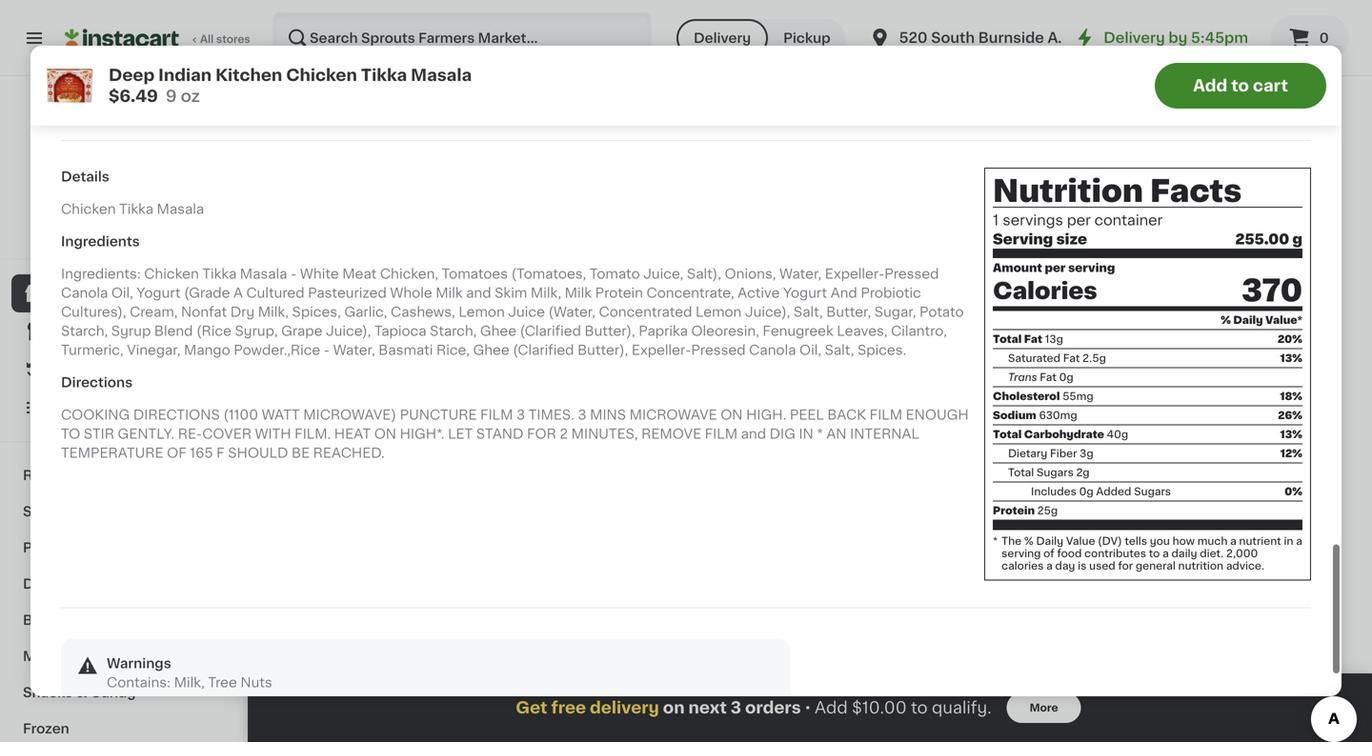 Task type: locate. For each thing, give the bounding box(es) containing it.
and down tomatoes
[[466, 286, 492, 300]]

container
[[1095, 213, 1163, 227]]

all up organic
[[682, 589, 698, 602]]

99 left day
[[1022, 564, 1037, 575]]

expeller-
[[825, 267, 885, 281], [632, 344, 692, 357]]

of
[[167, 447, 187, 460]]

oz inside item carousel region
[[296, 607, 308, 618]]

frozen inside item carousel region
[[286, 332, 358, 352]]

milk up (water,
[[565, 286, 592, 300]]

0 vertical spatial %
[[1221, 315, 1232, 326]]

kitchen for deep indian kitchen spinach paneer
[[1257, 589, 1309, 602]]

canola down fenugreek
[[750, 344, 796, 357]]

sponsored badge image
[[818, 278, 876, 289], [995, 282, 1053, 293]]

* right in
[[817, 427, 824, 441]]

$ 6 49 down daily
[[1176, 563, 1214, 583]]

in left the stock
[[1047, 264, 1057, 275]]

1 horizontal spatial in
[[1285, 536, 1294, 547]]

0 horizontal spatial salt,
[[794, 305, 823, 319]]

lemon down skim
[[459, 305, 505, 319]]

2 horizontal spatial film
[[870, 408, 903, 422]]

1 horizontal spatial delivery
[[1104, 31, 1166, 45]]

oil, down fenugreek
[[800, 344, 822, 357]]

oz inside deep indian kitchen chicken tikka masala $6.49 9 oz
[[181, 88, 200, 104]]

deep inside deep indian kitchen chicken tikka masala
[[463, 589, 500, 602]]

pie inside urban pie pizza co. uncured pepperoni with creamy rosa sauce pizza
[[1039, 589, 1060, 602]]

serving down size
[[1069, 263, 1116, 274]]

oz right 2.3
[[856, 264, 868, 275]]

$7.99 up servings per container
[[1044, 188, 1080, 202]]

$7.99 down 2,000
[[1221, 570, 1258, 583]]

2 horizontal spatial to
[[1232, 78, 1250, 94]]

$ inside '$ 31 99'
[[1176, 183, 1183, 194]]

salt, down leaves,
[[825, 344, 855, 357]]

meat up snacks
[[23, 650, 58, 664]]

stir
[[84, 427, 114, 441]]

99 inside '$ 31 99'
[[1208, 183, 1222, 194]]

co.
[[924, 589, 947, 602], [1101, 589, 1124, 602]]

water, left x
[[780, 267, 822, 281]]

fat left 2.5g
[[1064, 353, 1081, 364]]

1 horizontal spatial daily
[[1234, 315, 1264, 326]]

spinach inside deep indian kitchen spinach paneer 10 oz
[[995, 226, 1049, 240]]

and
[[831, 286, 858, 300]]

40g
[[1107, 430, 1129, 440]]

$13.99
[[1044, 570, 1088, 583]]

delivery
[[590, 700, 660, 716]]

1 horizontal spatial on
[[721, 408, 743, 422]]

serving up calories
[[1002, 549, 1041, 559]]

$ down daily
[[1176, 564, 1183, 575]]

beverages
[[23, 614, 96, 627]]

20%
[[1278, 334, 1303, 345]]

bean,
[[697, 608, 735, 621]]

fat
[[1025, 334, 1043, 345], [1064, 353, 1081, 364], [1040, 372, 1057, 383]]

paprika
[[639, 324, 688, 338]]

1 vertical spatial on
[[374, 427, 397, 441]]

case
[[1173, 246, 1207, 259]]

film up internal
[[870, 408, 903, 422]]

0 vertical spatial to
[[1232, 78, 1250, 94]]

0g down the 2g
[[1080, 487, 1094, 497]]

0 vertical spatial canola
[[61, 286, 108, 300]]

0 vertical spatial 9
[[166, 88, 177, 104]]

pressed up probiotic
[[885, 267, 940, 281]]

13%
[[1281, 353, 1303, 364], [1281, 430, 1303, 440]]

0 vertical spatial paneer
[[1053, 226, 1100, 240]]

0 vertical spatial $6.49 original price: $7.99 element
[[995, 180, 1157, 205]]

0 horizontal spatial canola
[[61, 286, 108, 300]]

oz right the $6.49
[[181, 88, 200, 104]]

microwave
[[630, 408, 718, 422]]

probiotic
[[861, 286, 922, 300]]

product group
[[286, 10, 448, 254], [463, 10, 625, 239], [641, 10, 803, 239], [818, 10, 980, 294], [995, 10, 1157, 298], [1173, 10, 1335, 277], [286, 391, 448, 620], [463, 391, 625, 662], [641, 391, 803, 658], [818, 391, 980, 698], [995, 391, 1157, 681], [1173, 391, 1335, 662]]

1 vertical spatial salt,
[[825, 344, 855, 357]]

13% for total carbohydrate 40g
[[1281, 430, 1303, 440]]

the inside the mountain valley spring water, 12 pack case
[[1173, 207, 1198, 221]]

1 vertical spatial sugars
[[1135, 487, 1172, 497]]

$7.99 for $6.49 original price: $7.99 element inside the item carousel region
[[1221, 570, 1258, 583]]

pepperoni
[[1056, 608, 1125, 621]]

indian for deep indian kitchen spinach paneer
[[1213, 589, 1254, 602]]

ingredients:
[[61, 267, 141, 281]]

0 vertical spatial all
[[200, 34, 214, 44]]

and inside the cooking directions (1100 watt microwave) puncture film 3 times. 3 mins microwave on high. peel back film enough to stir gently. re-cover with film. heat on high*. let stand for 2 minutes, remove film and dig in * an internal temperature of 165 f should be reached.
[[741, 427, 767, 441]]

gluten-free up 'nutrition'
[[1175, 542, 1240, 553]]

gluten-free up nutrition
[[997, 161, 1062, 172]]

1 horizontal spatial $7.99
[[1221, 570, 1258, 583]]

butter),
[[585, 324, 636, 338], [578, 344, 629, 357]]

free up nutrition
[[1038, 161, 1062, 172]]

chicken inside deep indian kitchen chicken tikka masala $6.49 9 oz
[[286, 67, 357, 83]]

turmeric,
[[61, 344, 124, 357]]

1 horizontal spatial 0g
[[1080, 487, 1094, 497]]

sponsored badge image down many
[[995, 282, 1053, 293]]

1 horizontal spatial juice),
[[745, 305, 791, 319]]

fat up saturated
[[1025, 334, 1043, 345]]

film right remove
[[705, 427, 738, 441]]

nutrition
[[1179, 561, 1224, 572]]

urban inside 'urban pie pizza co. cauliflower crust margherita pizza'
[[818, 589, 858, 602]]

1 vertical spatial $6.49 original price: $7.99 element
[[1173, 561, 1335, 586]]

(rice
[[196, 324, 232, 338]]

fat up cholesterol 55mg
[[1040, 372, 1057, 383]]

0 horizontal spatial to
[[911, 700, 928, 716]]

kitchen inside deep indian kitchen chicken tikka masala
[[548, 589, 599, 602]]

0 horizontal spatial starch,
[[61, 324, 108, 338]]

deep for deep indian kitchen spinach paneer 10 oz
[[995, 207, 1032, 221]]

market
[[156, 190, 204, 203]]

film up stand
[[481, 408, 513, 422]]

urban up uncured
[[995, 589, 1036, 602]]

0 horizontal spatial pressed
[[692, 344, 746, 357]]

sugars right added
[[1135, 487, 1172, 497]]

$ 6 49 for $6.49 original price: $7.99 element inside the item carousel region
[[1176, 563, 1214, 583]]

sprouts up 'everyday'
[[39, 190, 93, 203]]

1 horizontal spatial milk
[[565, 286, 592, 300]]

free up advice.
[[1216, 542, 1240, 553]]

paneer for deep indian kitchen spinach paneer
[[1230, 608, 1277, 621]]

x
[[828, 264, 834, 275]]

0 vertical spatial fat
[[1025, 334, 1043, 345]]

sprouts inside sprouts brands link
[[23, 505, 77, 519]]

gluten- up servings
[[997, 161, 1039, 172]]

1 vertical spatial frozen
[[23, 723, 69, 736]]

to up general
[[1150, 549, 1161, 559]]

spinach for deep indian kitchen spinach paneer
[[1173, 608, 1227, 621]]

0 horizontal spatial 0g
[[1060, 372, 1074, 383]]

1 vertical spatial the
[[1002, 536, 1022, 547]]

buy it again link
[[11, 351, 232, 389]]

$ 6 49 for left $6.49 original price: $7.99 element
[[999, 182, 1036, 202]]

1 vertical spatial *
[[993, 536, 998, 547]]

* down protein 25g
[[993, 536, 998, 547]]

service type group
[[677, 19, 846, 57]]

kitchen down stores
[[216, 67, 282, 83]]

deep inside deep indian kitchen spinach paneer 10 oz
[[995, 207, 1032, 221]]

spinach for deep indian kitchen spinach paneer 10 oz
[[995, 226, 1049, 240]]

1 vertical spatial paneer
[[1230, 608, 1277, 621]]

per up calories
[[1045, 263, 1066, 274]]

26%
[[1279, 410, 1303, 421]]

milk, inside "warnings contains: milk, tree nuts"
[[174, 676, 205, 690]]

1 vertical spatial per
[[1045, 263, 1066, 274]]

0 vertical spatial in
[[1047, 264, 1057, 275]]

*
[[817, 427, 824, 441], [993, 536, 998, 547]]

$ 6 49 inside item carousel region
[[1176, 563, 1214, 583]]

diet.
[[1201, 549, 1224, 559]]

expeller- up and
[[825, 267, 885, 281]]

3 right next
[[731, 700, 742, 716]]

1 vertical spatial sprouts
[[23, 505, 77, 519]]

co. up pepperoni at the right
[[1101, 589, 1124, 602]]

$6.49 original price: $7.99 element up servings per container
[[995, 180, 1157, 205]]

mango
[[184, 344, 230, 357]]

1 vertical spatial 0g
[[1080, 487, 1094, 497]]

delivery inside button
[[694, 31, 751, 45]]

0 horizontal spatial all
[[200, 34, 214, 44]]

1 vertical spatial and
[[741, 427, 767, 441]]

1 vertical spatial fat
[[1064, 353, 1081, 364]]

internal
[[850, 427, 920, 441]]

dig
[[770, 427, 796, 441]]

and
[[466, 286, 492, 300], [741, 427, 767, 441]]

view
[[1115, 335, 1148, 348]]

snacks
[[23, 686, 73, 700]]

0 horizontal spatial yogurt
[[137, 286, 181, 300]]

$ 6 49 up servings
[[999, 182, 1036, 202]]

0 vertical spatial $ 6 49
[[999, 182, 1036, 202]]

13% for saturated fat 2.5g
[[1281, 353, 1303, 364]]

1 horizontal spatial 49
[[1199, 564, 1214, 575]]

eggs
[[78, 578, 112, 591]]

1 horizontal spatial co.
[[1101, 589, 1124, 602]]

red's all natural organic bean, rice & cheddar burrito button
[[641, 391, 803, 658]]

1 vertical spatial 49
[[1199, 564, 1214, 575]]

produce
[[23, 542, 81, 555]]

& inside dairy & eggs link
[[63, 578, 74, 591]]

protein left 25g
[[993, 506, 1035, 516]]

yogurt down "4"
[[784, 286, 828, 300]]

2.5g
[[1083, 353, 1107, 364]]

sprouts inside sprouts farmers market link
[[39, 190, 93, 203]]

lemon up oleoresin,
[[696, 305, 742, 319]]

1 vertical spatial gluten-
[[1175, 542, 1216, 553]]

2 vertical spatial milk,
[[174, 676, 205, 690]]

directions
[[61, 376, 133, 389]]

sprouts down recipes
[[23, 505, 77, 519]]

gluten- up 'nutrition'
[[1175, 542, 1216, 553]]

1 13% from the top
[[1281, 353, 1303, 364]]

99 for 9
[[1022, 564, 1037, 575]]

fat for trans
[[1040, 372, 1057, 383]]

paneer inside deep indian kitchen spinach paneer 10 oz
[[1053, 226, 1100, 240]]

1 vertical spatial meat
[[23, 650, 58, 664]]

& inside meat & seafood link
[[61, 650, 73, 664]]

1 vertical spatial $ 6 49
[[1176, 563, 1214, 583]]

- left white
[[291, 267, 297, 281]]

indian inside deep indian kitchen chicken tikka masala
[[503, 589, 544, 602]]

0 horizontal spatial free
[[1038, 161, 1062, 172]]

frozen link
[[11, 711, 232, 743]]

2 pie from the left
[[1039, 589, 1060, 602]]

and down "high."
[[741, 427, 767, 441]]

0 horizontal spatial milk
[[436, 286, 463, 300]]

urban pie pizza company. ingredients so inspired, you'll feel like a chef. image
[[62, 0, 455, 78]]

1 vertical spatial gluten-free
[[1175, 542, 1240, 553]]

starch, up rice,
[[430, 324, 477, 338]]

juice),
[[745, 305, 791, 319], [326, 324, 371, 338]]

1 horizontal spatial to
[[1150, 549, 1161, 559]]

0 vertical spatial $7.99
[[1044, 188, 1080, 202]]

oz inside deep indian kitchen spinach paneer 10 oz
[[1010, 245, 1022, 256]]

puncture
[[400, 408, 477, 422]]

49 down diet.
[[1199, 564, 1214, 575]]

4 x 2.3 oz button
[[818, 10, 980, 277]]

indian inside deep indian kitchen spinach paneer
[[1213, 589, 1254, 602]]

calories
[[993, 280, 1098, 303]]

0 horizontal spatial oil,
[[111, 286, 133, 300]]

% inside * the % daily value (dv) tells you how much a nutrient in a serving of food contributes to a daily diet. 2,000 calories a day is used for general nutrition advice.
[[1025, 536, 1034, 547]]

& right 'rice'
[[772, 608, 783, 621]]

all left stores
[[200, 34, 214, 44]]

co. inside urban pie pizza co. uncured pepperoni with creamy rosa sauce pizza
[[1101, 589, 1124, 602]]

- down "spices,"
[[324, 344, 330, 357]]

13g
[[1046, 334, 1064, 345]]

spring
[[1173, 226, 1216, 240]]

0g
[[1060, 372, 1074, 383], [1080, 487, 1094, 497]]

1 horizontal spatial gluten-
[[1175, 542, 1216, 553]]

& left candy
[[76, 686, 87, 700]]

tomato
[[590, 267, 640, 281]]

0 horizontal spatial and
[[466, 286, 492, 300]]

1 horizontal spatial all
[[682, 589, 698, 602]]

all inside red's all natural organic bean, rice & cheddar burrito
[[682, 589, 698, 602]]

frozen
[[286, 332, 358, 352], [23, 723, 69, 736]]

1 vertical spatial all
[[682, 589, 698, 602]]

6 inside item carousel region
[[1183, 563, 1197, 583]]

1 co. from the left
[[924, 589, 947, 602]]

the up calories
[[1002, 536, 1022, 547]]

520
[[900, 31, 928, 45]]

protein inside ingredients: chicken tikka masala - white meat chicken, tomatoes (tomatoes, tomato juice, salt), onions, water, expeller-pressed canola oil, yogurt (grade a cultured pasteurized whole milk and skim milk, milk protein concentrate, active yogurt and probiotic cultures), cream, nonfat dry milk, spices, garlic, cashews, lemon juice (water, concentrated lemon juice), salt, butter, sugar, potato starch, syrup blend (rice syrup, grape juice), tapioca starch, ghee (clarified butter), paprika oleoresin, fenugreek leaves, cilantro, turmeric, vinegar, mango powder.,rice - water, basmati rice, ghee (clarified butter), expeller-pressed canola oil, salt, spices.
[[595, 286, 643, 300]]

% up calories
[[1025, 536, 1034, 547]]

1 vertical spatial daily
[[1037, 536, 1064, 547]]

water, down "mountain" at top right
[[1219, 226, 1261, 240]]

pie inside 'urban pie pizza co. cauliflower crust margherita pizza'
[[862, 589, 883, 602]]

99 right the 31 on the right top of the page
[[1208, 183, 1222, 194]]

1 horizontal spatial serving
[[1069, 263, 1116, 274]]

sprouts for sprouts farmers market
[[39, 190, 93, 203]]

$ inside $ 9 99
[[999, 564, 1006, 575]]

gluten-free for $6.49 original price: $7.99 element inside the item carousel region
[[1175, 542, 1240, 553]]

0 vertical spatial salt,
[[794, 305, 823, 319]]

high*.
[[400, 427, 445, 441]]

0 horizontal spatial 99
[[1022, 564, 1037, 575]]

0 horizontal spatial *
[[817, 427, 824, 441]]

1 vertical spatial oil,
[[800, 344, 822, 357]]

free inside item carousel region
[[1216, 542, 1240, 553]]

per for servings
[[1068, 213, 1091, 227]]

1 vertical spatial pressed
[[692, 344, 746, 357]]

deep inside deep indian kitchen spinach paneer
[[1173, 589, 1209, 602]]

saturated fat 2.5g
[[1009, 353, 1107, 364]]

spinach inside deep indian kitchen spinach paneer
[[1173, 608, 1227, 621]]

ghee right rice,
[[473, 344, 510, 357]]

1 lemon from the left
[[459, 305, 505, 319]]

a down of
[[1047, 561, 1053, 572]]

3 left mins
[[578, 408, 587, 422]]

1 vertical spatial butter),
[[578, 344, 629, 357]]

0 horizontal spatial co.
[[924, 589, 947, 602]]

spinach up 10
[[995, 226, 1049, 240]]

indian inside deep indian kitchen chicken tikka masala $6.49 9 oz
[[158, 67, 212, 83]]

pie up 'cauliflower'
[[862, 589, 883, 602]]

in
[[799, 427, 814, 441]]

paneer up the stock
[[1053, 226, 1100, 240]]

the inside * the % daily value (dv) tells you how much a nutrient in a serving of food contributes to a daily diet. 2,000 calories a day is used for general nutrition advice.
[[1002, 536, 1022, 547]]

1 vertical spatial free
[[1216, 542, 1240, 553]]

2 co. from the left
[[1101, 589, 1124, 602]]

urban for urban pie pizza co. cauliflower crust margherita pizza
[[818, 589, 858, 602]]

1 pie from the left
[[862, 589, 883, 602]]

$6.49 original price: $7.99 element
[[995, 180, 1157, 205], [1173, 561, 1335, 586]]

% daily value*
[[1221, 315, 1303, 326]]

99 inside $ 9 99
[[1022, 564, 1037, 575]]

2 vertical spatial total
[[1009, 468, 1035, 478]]

daily left value*
[[1234, 315, 1264, 326]]

total down dietary
[[1009, 468, 1035, 478]]

deep indian kitchen chicken tikka masala $6.49 9 oz
[[109, 67, 472, 104]]

1 vertical spatial $7.99
[[1221, 570, 1258, 583]]

kitchen for deep indian kitchen chicken tikka masala $6.49 9 oz
[[216, 67, 282, 83]]

1 horizontal spatial lemon
[[696, 305, 742, 319]]

kitchen inside deep indian kitchen spinach paneer 10 oz
[[1080, 207, 1131, 221]]

pack
[[1282, 226, 1314, 240]]

expeller- down paprika
[[632, 344, 692, 357]]

urban pie pizza co. uncured pepperoni with creamy rosa sauce pizza
[[995, 589, 1157, 659]]

ghee
[[480, 324, 517, 338], [473, 344, 510, 357]]

everyday store prices link
[[57, 210, 186, 225]]

9 inside 'element'
[[1006, 563, 1020, 583]]

0 horizontal spatial serving
[[1002, 549, 1041, 559]]

masala inside deep indian kitchen chicken tikka masala $6.49 9 oz
[[411, 67, 472, 83]]

0 horizontal spatial in
[[1047, 264, 1057, 275]]

saturated
[[1009, 353, 1061, 364]]

deep for deep indian kitchen spinach paneer
[[1173, 589, 1209, 602]]

0 vertical spatial *
[[817, 427, 824, 441]]

urban pie pizza co. cauliflower crust margherita pizza
[[818, 589, 947, 640]]

1 vertical spatial (clarified
[[513, 344, 574, 357]]

buy
[[53, 363, 80, 377]]

gluten-free inside item carousel region
[[1175, 542, 1240, 553]]

&
[[63, 578, 74, 591], [772, 608, 783, 621], [61, 650, 73, 664], [76, 686, 87, 700]]

$
[[999, 183, 1006, 194], [1176, 183, 1183, 194], [999, 564, 1006, 575], [1176, 564, 1183, 575]]

pizza
[[886, 589, 920, 602], [1063, 589, 1098, 602], [894, 627, 928, 640], [995, 646, 1030, 659]]

0 horizontal spatial gluten-free
[[997, 161, 1062, 172]]

1 vertical spatial 9
[[1006, 563, 1020, 583]]

99 for 31
[[1208, 183, 1222, 194]]

sprouts
[[39, 190, 93, 203], [23, 505, 77, 519]]

gluten-free
[[997, 161, 1062, 172], [1175, 542, 1240, 553]]

delivery for delivery
[[694, 31, 751, 45]]

255.00
[[1236, 233, 1290, 247]]

deep for deep indian kitchen chicken tikka masala
[[463, 589, 500, 602]]

serving inside * the % daily value (dv) tells you how much a nutrient in a serving of food contributes to a daily diet. 2,000 calories a day is used for general nutrition advice.
[[1002, 549, 1041, 559]]

delivery left "by"
[[1104, 31, 1166, 45]]

indian for deep indian kitchen chicken tikka masala
[[503, 589, 544, 602]]

2 13% from the top
[[1281, 430, 1303, 440]]

vinegar,
[[127, 344, 181, 357]]

ghee down the juice
[[480, 324, 517, 338]]

$7.99 for left $6.49 original price: $7.99 element
[[1044, 188, 1080, 202]]

co. up crust
[[924, 589, 947, 602]]

$7.99
[[1044, 188, 1080, 202], [1221, 570, 1258, 583]]

None search field
[[273, 11, 652, 65]]

$6.49 original price: $7.99 element down 2,000
[[1173, 561, 1335, 586]]

pizza up pepperoni at the right
[[1063, 589, 1098, 602]]

2 starch, from the left
[[430, 324, 477, 338]]

& inside snacks & candy link
[[76, 686, 87, 700]]

prices
[[141, 212, 175, 223]]

yogurt up the cream,
[[137, 286, 181, 300]]

& down beverages
[[61, 650, 73, 664]]

0 horizontal spatial frozen
[[23, 723, 69, 736]]

recipes link
[[11, 458, 232, 494]]

starch, up turmeric,
[[61, 324, 108, 338]]

9 inside deep indian kitchen chicken tikka masala $6.49 9 oz
[[166, 88, 177, 104]]

tapioca
[[375, 324, 427, 338]]

0 horizontal spatial meat
[[23, 650, 58, 664]]

urban inside urban pie pizza co. uncured pepperoni with creamy rosa sauce pizza
[[995, 589, 1036, 602]]

indian for deep indian kitchen spinach paneer 10 oz
[[1035, 207, 1076, 221]]

indian inside deep indian kitchen spinach paneer 10 oz
[[1035, 207, 1076, 221]]

2 urban from the left
[[995, 589, 1036, 602]]

oz right the 8
[[296, 607, 308, 618]]

kitchen inside deep indian kitchen chicken tikka masala $6.49 9 oz
[[216, 67, 282, 83]]

co. inside 'urban pie pizza co. cauliflower crust margherita pizza'
[[924, 589, 947, 602]]

frozen down snacks
[[23, 723, 69, 736]]

nutrition facts
[[993, 176, 1242, 206]]

0 horizontal spatial 9
[[166, 88, 177, 104]]

0 horizontal spatial expeller-
[[632, 344, 692, 357]]

back
[[828, 408, 867, 422]]

tree
[[208, 676, 237, 690]]

milk, left tree at the left
[[174, 676, 205, 690]]

total up saturated
[[993, 334, 1022, 345]]

garlic,
[[345, 305, 387, 319]]

1 horizontal spatial sugars
[[1135, 487, 1172, 497]]

dry
[[230, 305, 255, 319]]

to inside * the % daily value (dv) tells you how much a nutrient in a serving of food contributes to a daily diet. 2,000 calories a day is used for general nutrition advice.
[[1150, 549, 1161, 559]]

burnside
[[979, 31, 1045, 45]]

1 horizontal spatial and
[[741, 427, 767, 441]]

juice), down active
[[745, 305, 791, 319]]

0 vertical spatial frozen
[[286, 332, 358, 352]]

sponsored badge image down 2.3
[[818, 278, 876, 289]]

on left "high."
[[721, 408, 743, 422]]

paneer down advice.
[[1230, 608, 1277, 621]]

more button
[[1007, 693, 1082, 724]]

water, inside the mountain valley spring water, 12 pack case
[[1219, 226, 1261, 240]]

oil, down ingredients:
[[111, 286, 133, 300]]

deep inside deep indian kitchen chicken tikka masala $6.49 9 oz
[[109, 67, 155, 83]]

0 vertical spatial juice),
[[745, 305, 791, 319]]

sprouts farmers market logo image
[[80, 99, 164, 183]]

kitchen inside deep indian kitchen spinach paneer
[[1257, 589, 1309, 602]]

& left eggs
[[63, 578, 74, 591]]

0 vertical spatial the
[[1173, 207, 1198, 221]]

pie for cauliflower
[[862, 589, 883, 602]]

paneer inside deep indian kitchen spinach paneer
[[1230, 608, 1277, 621]]

protein 25g
[[993, 506, 1058, 516]]

water, down the garlic,
[[333, 344, 375, 357]]

the up spring
[[1173, 207, 1198, 221]]

sprouts brands link
[[11, 494, 232, 530]]

49
[[1022, 183, 1036, 194], [1199, 564, 1214, 575]]

9
[[166, 88, 177, 104], [1006, 563, 1020, 583]]

0 horizontal spatial milk,
[[174, 676, 205, 690]]

& for seafood
[[61, 650, 73, 664]]

indian for deep indian kitchen chicken tikka masala $6.49 9 oz
[[158, 67, 212, 83]]

1 horizontal spatial 99
[[1208, 183, 1222, 194]]

1 urban from the left
[[818, 589, 858, 602]]

butter), down concentrated
[[585, 324, 636, 338]]

25g
[[1038, 506, 1058, 516]]

add inside button
[[1194, 78, 1228, 94]]

$7.99 inside item carousel region
[[1221, 570, 1258, 583]]

frozen down "spices,"
[[286, 332, 358, 352]]

49 inside item carousel region
[[1199, 564, 1214, 575]]



Task type: describe. For each thing, give the bounding box(es) containing it.
tikka inside deep indian kitchen chicken tikka masala
[[522, 608, 556, 621]]

free for $6.49 original price: $7.99 element inside the item carousel region
[[1216, 542, 1240, 553]]

pizza down crust
[[894, 627, 928, 640]]

frozen for frozen entrees
[[286, 332, 358, 352]]

warnings contains: milk, tree nuts
[[107, 657, 272, 690]]

grape
[[281, 324, 323, 338]]

1 horizontal spatial %
[[1221, 315, 1232, 326]]

powder.,rice
[[234, 344, 321, 357]]

0 horizontal spatial sugars
[[1037, 468, 1074, 478]]

1 vertical spatial expeller-
[[632, 344, 692, 357]]

treatment tracker modal dialog
[[248, 674, 1373, 743]]

per for amount
[[1045, 263, 1066, 274]]

trans fat 0g
[[1009, 372, 1074, 383]]

370
[[1243, 276, 1303, 306]]

0 vertical spatial serving
[[1069, 263, 1116, 274]]

red's all natural organic bean, rice & cheddar burrito
[[641, 589, 783, 640]]

0 horizontal spatial sponsored badge image
[[818, 278, 876, 289]]

1 vertical spatial canola
[[750, 344, 796, 357]]

gluten-free for left $6.49 original price: $7.99 element
[[997, 161, 1062, 172]]

facts
[[1151, 176, 1242, 206]]

0 vertical spatial butter),
[[585, 324, 636, 338]]

pasteurized
[[308, 286, 387, 300]]

1 horizontal spatial sponsored badge image
[[995, 282, 1053, 293]]

serving size
[[993, 233, 1088, 247]]

includes 0g added sugars
[[1032, 487, 1172, 497]]

rice
[[739, 608, 768, 621]]

* the % daily value (dv) tells you how much a nutrient in a serving of food contributes to a daily diet. 2,000 calories a day is used for general nutrition advice.
[[993, 536, 1303, 572]]

cauliflower
[[818, 608, 893, 621]]

should
[[228, 447, 288, 460]]

microwave)
[[303, 408, 397, 422]]

total sugars 2g
[[1009, 468, 1090, 478]]

0 horizontal spatial on
[[374, 427, 397, 441]]

2.3
[[837, 264, 853, 275]]

* inside the cooking directions (1100 watt microwave) puncture film 3 times. 3 mins microwave on high. peel back film enough to stir gently. re-cover with film. heat on high*. let stand for 2 minutes, remove film and dig in * an internal temperature of 165 f should be reached.
[[817, 427, 824, 441]]

trans
[[1009, 372, 1038, 383]]

in inside * the % daily value (dv) tells you how much a nutrient in a serving of food contributes to a daily diet. 2,000 calories a day is used for general nutrition advice.
[[1285, 536, 1294, 547]]

delivery for delivery by 5:45pm
[[1104, 31, 1166, 45]]

beverages link
[[11, 603, 232, 639]]

pie for uncured
[[1039, 589, 1060, 602]]

3 inside treatment tracker modal dialog
[[731, 700, 742, 716]]

0 horizontal spatial film
[[481, 408, 513, 422]]

view all (50+)
[[1115, 335, 1207, 348]]

& for candy
[[76, 686, 87, 700]]

paneer for deep indian kitchen spinach paneer 10 oz
[[1053, 226, 1100, 240]]

1 yogurt from the left
[[137, 286, 181, 300]]

a down you
[[1163, 549, 1169, 559]]

1 horizontal spatial 3
[[578, 408, 587, 422]]

0 horizontal spatial 3
[[517, 408, 525, 422]]

chicken inside ingredients: chicken tikka masala - white meat chicken, tomatoes (tomatoes, tomato juice, salt), onions, water, expeller-pressed canola oil, yogurt (grade a cultured pasteurized whole milk and skim milk, milk protein concentrate, active yogurt and probiotic cultures), cream, nonfat dry milk, spices, garlic, cashews, lemon juice (water, concentrated lemon juice), salt, butter, sugar, potato starch, syrup blend (rice syrup, grape juice), tapioca starch, ghee (clarified butter), paprika oleoresin, fenugreek leaves, cilantro, turmeric, vinegar, mango powder.,rice - water, basmati rice, ghee (clarified butter), expeller-pressed canola oil, salt, spices.
[[144, 267, 199, 281]]

to inside treatment tracker modal dialog
[[911, 700, 928, 716]]

total for dietary fiber 3g
[[993, 430, 1022, 440]]

165
[[190, 447, 213, 460]]

instacart logo image
[[65, 27, 179, 50]]

delivery by 5:45pm link
[[1074, 27, 1249, 50]]

to inside button
[[1232, 78, 1250, 94]]

$ for urban pie pizza co. uncured pepperoni with creamy rosa sauce pizza
[[999, 564, 1006, 575]]

product group containing 31
[[1173, 10, 1335, 277]]

many
[[1014, 264, 1045, 275]]

2 lemon from the left
[[696, 305, 742, 319]]

$ up 1
[[999, 183, 1006, 194]]

1 vertical spatial ghee
[[473, 344, 510, 357]]

(dv)
[[1098, 536, 1123, 547]]

skim
[[495, 286, 528, 300]]

dairy & eggs
[[23, 578, 112, 591]]

get
[[516, 700, 548, 716]]

all
[[1151, 335, 1167, 348]]

for
[[527, 427, 557, 441]]

55mg
[[1063, 391, 1094, 402]]

1 starch, from the left
[[61, 324, 108, 338]]

salt),
[[687, 267, 722, 281]]

value*
[[1266, 315, 1303, 326]]

serving
[[993, 233, 1054, 247]]

1 milk from the left
[[436, 286, 463, 300]]

potato
[[920, 305, 964, 319]]

4
[[818, 264, 825, 275]]

1 horizontal spatial salt,
[[825, 344, 855, 357]]

deep indian kitchen chicken tikka masala button
[[463, 391, 625, 662]]

film.
[[295, 427, 331, 441]]

2 milk from the left
[[565, 286, 592, 300]]

masala inside deep indian kitchen chicken tikka masala
[[559, 608, 607, 621]]

fat for saturated
[[1064, 353, 1081, 364]]

chicken inside deep indian kitchen chicken tikka masala
[[463, 608, 518, 621]]

warnings
[[107, 657, 171, 671]]

gluten- inside item carousel region
[[1175, 542, 1216, 553]]

0 vertical spatial -
[[291, 267, 297, 281]]

$6.49 original price: $7.99 element inside item carousel region
[[1173, 561, 1335, 586]]

1 vertical spatial milk,
[[258, 305, 289, 319]]

onions,
[[725, 267, 776, 281]]

$31.99 original price: $34.99 element
[[1173, 180, 1335, 205]]

tikka inside ingredients: chicken tikka masala - white meat chicken, tomatoes (tomatoes, tomato juice, salt), onions, water, expeller-pressed canola oil, yogurt (grade a cultured pasteurized whole milk and skim milk, milk protein concentrate, active yogurt and probiotic cultures), cream, nonfat dry milk, spices, garlic, cashews, lemon juice (water, concentrated lemon juice), salt, butter, sugar, potato starch, syrup blend (rice syrup, grape juice), tapioca starch, ghee (clarified butter), paprika oleoresin, fenugreek leaves, cilantro, turmeric, vinegar, mango powder.,rice - water, basmati rice, ghee (clarified butter), expeller-pressed canola oil, salt, spices.
[[202, 267, 237, 281]]

creamy
[[995, 627, 1048, 640]]

rice,
[[437, 344, 470, 357]]

produce link
[[11, 530, 232, 566]]

shop link
[[11, 275, 232, 313]]

by
[[1169, 31, 1188, 45]]

chicken,
[[380, 267, 439, 281]]

pizza down creamy
[[995, 646, 1030, 659]]

red's
[[641, 589, 678, 602]]

0 vertical spatial pressed
[[885, 267, 940, 281]]

urban for urban pie pizza co. uncured pepperoni with creamy rosa sauce pizza
[[995, 589, 1036, 602]]

0 vertical spatial 49
[[1022, 183, 1036, 194]]

0 vertical spatial expeller-
[[825, 267, 885, 281]]

juice,
[[644, 267, 684, 281]]

* inside * the % daily value (dv) tells you how much a nutrient in a serving of food contributes to a daily diet. 2,000 calories a day is used for general nutrition advice.
[[993, 536, 998, 547]]

$9.99 original price: $13.99 element
[[995, 561, 1157, 586]]

co. for pepperoni
[[1101, 589, 1124, 602]]

crust
[[897, 608, 934, 621]]

& inside red's all natural organic bean, rice & cheddar burrito
[[772, 608, 783, 621]]

lists link
[[11, 389, 232, 427]]

seafood
[[76, 650, 133, 664]]

$6.49
[[109, 88, 158, 104]]

0 horizontal spatial 6
[[1006, 182, 1020, 202]]

deep for deep indian kitchen chicken tikka masala $6.49 9 oz
[[109, 67, 155, 83]]

1 horizontal spatial film
[[705, 427, 738, 441]]

2 yogurt from the left
[[784, 286, 828, 300]]

of
[[1044, 549, 1055, 559]]

(1100
[[223, 408, 258, 422]]

g
[[1293, 233, 1303, 247]]

frozen for frozen
[[23, 723, 69, 736]]

0 vertical spatial milk,
[[531, 286, 562, 300]]

0 vertical spatial ghee
[[480, 324, 517, 338]]

4 x 2.3 oz
[[818, 264, 868, 275]]

pickup button
[[769, 19, 846, 57]]

a right "nutrient" on the right
[[1297, 536, 1303, 547]]

item carousel region
[[286, 323, 1335, 706]]

spices,
[[292, 305, 341, 319]]

masala inside ingredients: chicken tikka masala - white meat chicken, tomatoes (tomatoes, tomato juice, salt), onions, water, expeller-pressed canola oil, yogurt (grade a cultured pasteurized whole milk and skim milk, milk protein concentrate, active yogurt and probiotic cultures), cream, nonfat dry milk, spices, garlic, cashews, lemon juice (water, concentrated lemon juice), salt, butter, sugar, potato starch, syrup blend (rice syrup, grape juice), tapioca starch, ghee (clarified butter), paprika oleoresin, fenugreek leaves, cilantro, turmeric, vinegar, mango powder.,rice - water, basmati rice, ghee (clarified butter), expeller-pressed canola oil, salt, spices.
[[240, 267, 287, 281]]

cultured
[[246, 286, 305, 300]]

3g
[[1080, 449, 1094, 459]]

0 vertical spatial daily
[[1234, 315, 1264, 326]]

•
[[805, 701, 811, 716]]

frozen entrees
[[286, 332, 444, 352]]

0 vertical spatial (clarified
[[520, 324, 581, 338]]

a up 2,000
[[1231, 536, 1237, 547]]

kitchen for deep indian kitchen chicken tikka masala
[[548, 589, 599, 602]]

pickup
[[784, 31, 831, 45]]

fat for total
[[1025, 334, 1043, 345]]

tikka inside deep indian kitchen chicken tikka masala $6.49 9 oz
[[361, 67, 407, 83]]

0 vertical spatial oil,
[[111, 286, 133, 300]]

how
[[1173, 536, 1196, 547]]

kitchen for deep indian kitchen spinach paneer 10 oz
[[1080, 207, 1131, 221]]

everyday store prices
[[57, 212, 175, 223]]

meat inside ingredients: chicken tikka masala - white meat chicken, tomatoes (tomatoes, tomato juice, salt), onions, water, expeller-pressed canola oil, yogurt (grade a cultured pasteurized whole milk and skim milk, milk protein concentrate, active yogurt and probiotic cultures), cream, nonfat dry milk, spices, garlic, cashews, lemon juice (water, concentrated lemon juice), salt, butter, sugar, potato starch, syrup blend (rice syrup, grape juice), tapioca starch, ghee (clarified butter), paprika oleoresin, fenugreek leaves, cilantro, turmeric, vinegar, mango powder.,rice - water, basmati rice, ghee (clarified butter), expeller-pressed canola oil, salt, spices.
[[343, 267, 377, 281]]

meat inside meat & seafood link
[[23, 650, 58, 664]]

everyday
[[57, 212, 108, 223]]

f
[[217, 447, 225, 460]]

total for saturated fat 2.5g
[[993, 334, 1022, 345]]

0 horizontal spatial $6.49 original price: $7.99 element
[[995, 180, 1157, 205]]

$ 9 99
[[999, 563, 1037, 583]]

all stores link
[[65, 11, 252, 65]]

1 horizontal spatial water,
[[780, 267, 822, 281]]

size
[[1057, 233, 1088, 247]]

valley
[[1267, 207, 1307, 221]]

entrees
[[362, 332, 444, 352]]

1 horizontal spatial -
[[324, 344, 330, 357]]

product group containing 9
[[995, 391, 1157, 681]]

and inside ingredients: chicken tikka masala - white meat chicken, tomatoes (tomatoes, tomato juice, salt), onions, water, expeller-pressed canola oil, yogurt (grade a cultured pasteurized whole milk and skim milk, milk protein concentrate, active yogurt and probiotic cultures), cream, nonfat dry milk, spices, garlic, cashews, lemon juice (water, concentrated lemon juice), salt, butter, sugar, potato starch, syrup blend (rice syrup, grape juice), tapioca starch, ghee (clarified butter), paprika oleoresin, fenugreek leaves, cilantro, turmeric, vinegar, mango powder.,rice - water, basmati rice, ghee (clarified butter), expeller-pressed canola oil, salt, spices.
[[466, 286, 492, 300]]

pizza up crust
[[886, 589, 920, 602]]

added
[[1097, 487, 1132, 497]]

rosa
[[1052, 627, 1085, 640]]

cultures),
[[61, 305, 126, 319]]

daily inside * the % daily value (dv) tells you how much a nutrient in a serving of food contributes to a daily diet. 2,000 calories a day is used for general nutrition advice.
[[1037, 536, 1064, 547]]

details
[[61, 170, 109, 183]]

1 horizontal spatial protein
[[993, 506, 1035, 516]]

sprouts for sprouts brands
[[23, 505, 77, 519]]

free for left $6.49 original price: $7.99 element
[[1038, 161, 1062, 172]]

1 vertical spatial juice),
[[326, 324, 371, 338]]

many in stock
[[1014, 264, 1090, 275]]

servings per container
[[1003, 213, 1163, 227]]

$ for deep indian kitchen spinach paneer
[[1176, 564, 1183, 575]]

2 vertical spatial water,
[[333, 344, 375, 357]]

next
[[689, 700, 727, 716]]

0 vertical spatial gluten-
[[997, 161, 1039, 172]]

$ for the mountain valley spring water, 12 pack case
[[1176, 183, 1183, 194]]

& for eggs
[[63, 578, 74, 591]]

add inside treatment tracker modal dialog
[[815, 700, 848, 716]]

12
[[1265, 226, 1279, 240]]

syrup
[[111, 324, 151, 338]]

deep indian kitchen spinach paneer 10 oz
[[995, 207, 1131, 256]]

south
[[932, 31, 975, 45]]

0 vertical spatial 0g
[[1060, 372, 1074, 383]]

co. for crust
[[924, 589, 947, 602]]



Task type: vqa. For each thing, say whether or not it's contained in the screenshot.
bottom Daily
yes



